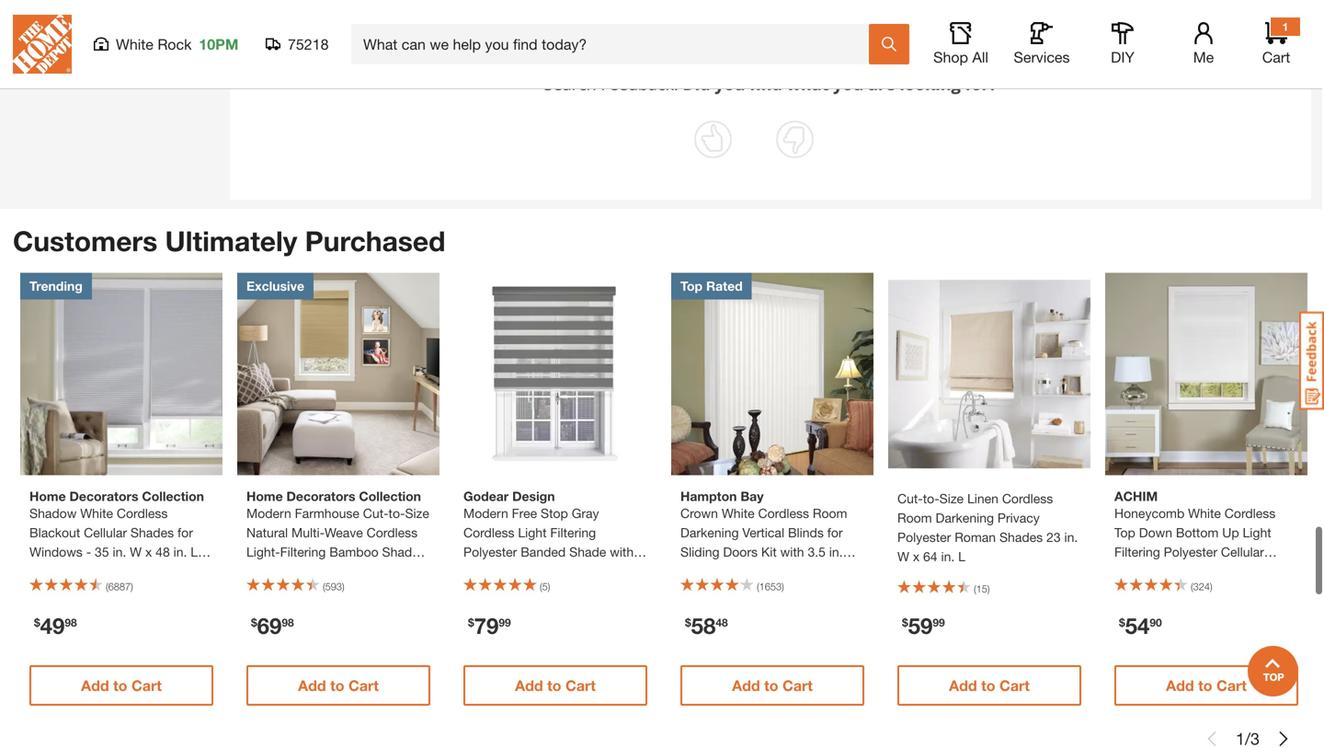 Task type: describe. For each thing, give the bounding box(es) containing it.
3 add from the left
[[515, 677, 543, 694]]

results.
[[812, 17, 854, 33]]

35 inside home decorators collection shadow white cordless blackout cellular shades for windows - 35 in. w x 48 in. l (actual size 34.75 in. w x 48 in. l)
[[95, 544, 109, 559]]

hampton bay crown white cordless room darkening vertical blinds for sliding doors kit with 3.5 in. slats - 78 in. w x 84 in. l
[[681, 489, 848, 579]]

customers
[[13, 224, 158, 257]]

10pm
[[199, 35, 239, 53]]

3 add to cart button from the left
[[464, 665, 648, 706]]

- inside the hampton bay crown white cordless room darkening vertical blinds for sliding doors kit with 3.5 in. slats - 78 in. w x 84 in. l
[[713, 564, 718, 579]]

4 add to cart button from the left
[[681, 665, 865, 706]]

34.75
[[101, 564, 133, 579]]

sliding
[[681, 544, 720, 559]]

$ 58 48
[[685, 612, 728, 638]]

2 add from the left
[[298, 677, 326, 694]]

shade inside achim honeycomb white cordless top down bottom up light filtering polyester cellular shade 35 in. w x 64 in. l
[[1115, 564, 1152, 579]]

achim
[[1115, 489, 1159, 504]]

$ 79 99
[[468, 612, 511, 638]]

polyester inside godear design modern free stop gray cordless light filtering polyester banded shade with cassette valance 27 in. w x 72 in. l
[[464, 544, 517, 559]]

x inside godear design modern free stop gray cordless light filtering polyester banded shade with cassette valance 27 in. w x 72 in. l
[[617, 564, 624, 579]]

cordless inside the hampton bay crown white cordless room darkening vertical blinds for sliding doors kit with 3.5 in. slats - 78 in. w x 84 in. l
[[759, 506, 810, 521]]

crown
[[681, 506, 719, 521]]

godear design modern free stop gray cordless light filtering polyester banded shade with cassette valance 27 in. w x 72 in. l
[[464, 489, 642, 598]]

79
[[474, 612, 499, 638]]

78
[[722, 564, 736, 579]]

) for 49
[[131, 581, 133, 592]]

15
[[977, 583, 988, 595]]

to for 6th add to cart button from the right
[[113, 677, 127, 694]]

modern inside godear design modern free stop gray cordless light filtering polyester banded shade with cassette valance 27 in. w x 72 in. l
[[464, 506, 509, 521]]

59
[[909, 612, 933, 638]]

w inside godear design modern free stop gray cordless light filtering polyester banded shade with cassette valance 27 in. w x 72 in. l
[[602, 564, 614, 579]]

cart for fourth add to cart button from left
[[783, 677, 813, 694]]

cordless inside home decorators collection shadow white cordless blackout cellular shades for windows - 35 in. w x 48 in. l (actual size 34.75 in. w x 48 in. l)
[[117, 506, 168, 521]]

exclusive
[[247, 278, 305, 293]]

collection for 69
[[359, 489, 421, 504]]

filtering inside godear design modern free stop gray cordless light filtering polyester banded shade with cassette valance 27 in. w x 72 in. l
[[551, 525, 596, 540]]

35 inside home decorators collection modern farmhouse cut-to-size natural multi-weave cordless light-filtering bamboo shade - 35 in. w x 72 in. l
[[247, 564, 261, 579]]

5 add from the left
[[950, 677, 978, 694]]

$ for 54
[[1120, 616, 1126, 629]]

$ for 69
[[251, 616, 257, 629]]

) for 79
[[548, 581, 551, 592]]

light inside achim honeycomb white cordless top down bottom up light filtering polyester cellular shade 35 in. w x 64 in. l
[[1243, 525, 1272, 540]]

rock
[[158, 35, 192, 53]]

achim honeycomb white cordless top down bottom up light filtering polyester cellular shade 35 in. w x 64 in. l
[[1115, 489, 1276, 579]]

size inside home decorators collection modern farmhouse cut-to-size natural multi-weave cordless light-filtering bamboo shade - 35 in. w x 72 in. l
[[405, 506, 430, 521]]

up
[[1223, 525, 1240, 540]]

cart 1
[[1263, 20, 1291, 66]]

cordless inside achim honeycomb white cordless top down bottom up light filtering polyester cellular shade 35 in. w x 64 in. l
[[1225, 506, 1276, 521]]

) for 69
[[342, 581, 345, 592]]

rated
[[707, 278, 743, 293]]

1-
[[742, 17, 754, 33]]

roman
[[955, 529, 997, 545]]

4 add to cart from the left
[[732, 677, 813, 694]]

cart for second add to cart button from left
[[349, 677, 379, 694]]

w inside the cut-to-size linen cordless room darkening privacy polyester roman shades 23 in. w x 64 in. l
[[898, 549, 910, 564]]

bottom
[[1177, 525, 1219, 540]]

services
[[1014, 48, 1071, 66]]

l)
[[29, 583, 40, 598]]

honeycomb
[[1115, 506, 1185, 521]]

darkening for size
[[936, 510, 995, 525]]

feedback link image
[[1300, 311, 1325, 410]]

white inside achim honeycomb white cordless top down bottom up light filtering polyester cellular shade 35 in. w x 64 in. l
[[1189, 506, 1222, 521]]

cordless inside the cut-to-size linen cordless room darkening privacy polyester roman shades 23 in. w x 64 in. l
[[1003, 491, 1054, 506]]

72 inside home decorators collection modern farmhouse cut-to-size natural multi-weave cordless light-filtering bamboo shade - 35 in. w x 72 in. l
[[307, 564, 322, 579]]

weave
[[325, 525, 363, 540]]

white inside the hampton bay crown white cordless room darkening vertical blinds for sliding doors kit with 3.5 in. slats - 78 in. w x 84 in. l
[[722, 506, 755, 521]]

collection for 49
[[142, 489, 204, 504]]

( 6887 )
[[106, 581, 133, 592]]

cordless inside godear design modern free stop gray cordless light filtering polyester banded shade with cassette valance 27 in. w x 72 in. l
[[464, 525, 515, 540]]

kit
[[762, 544, 777, 559]]

windows
[[29, 544, 83, 559]]

room for blinds
[[813, 506, 848, 521]]

99 for 59
[[933, 616, 946, 629]]

with inside the hampton bay crown white cordless room darkening vertical blinds for sliding doors kit with 3.5 in. slats - 78 in. w x 84 in. l
[[781, 544, 805, 559]]

w inside home decorators collection modern farmhouse cut-to-size natural multi-weave cordless light-filtering bamboo shade - 35 in. w x 72 in. l
[[282, 564, 294, 579]]

98 for 69
[[282, 616, 294, 629]]

5
[[543, 581, 548, 592]]

- inside home decorators collection modern farmhouse cut-to-size natural multi-weave cordless light-filtering bamboo shade - 35 in. w x 72 in. l
[[423, 544, 428, 559]]

220
[[787, 17, 809, 33]]

2 add to cart from the left
[[298, 677, 379, 694]]

multi-
[[292, 525, 325, 540]]

purchased
[[305, 224, 446, 257]]

gray
[[572, 506, 599, 521]]

modern free stop gray cordless light filtering polyester banded shade with cassette valance 27 in. w x 72 in. l image
[[455, 273, 657, 475]]

l inside achim honeycomb white cordless top down bottom up light filtering polyester cellular shade 35 in. w x 64 in. l
[[1252, 564, 1259, 579]]

$ 54 90
[[1120, 612, 1163, 638]]

0 vertical spatial 48
[[156, 544, 170, 559]]

shadow
[[29, 506, 77, 521]]

design
[[513, 489, 555, 504]]

( 324 )
[[1191, 581, 1213, 592]]

x inside home decorators collection modern farmhouse cut-to-size natural multi-weave cordless light-filtering bamboo shade - 35 in. w x 72 in. l
[[297, 564, 304, 579]]

1 add from the left
[[81, 677, 109, 694]]

to for third add to cart button from left
[[548, 677, 562, 694]]

( for 58
[[757, 581, 760, 592]]

me
[[1194, 48, 1215, 66]]

5 add to cart button from the left
[[898, 665, 1082, 706]]

white left rock
[[116, 35, 154, 53]]

49
[[40, 612, 65, 638]]

( for 49
[[106, 581, 108, 592]]

w up 34.75
[[130, 544, 142, 559]]

64 inside achim honeycomb white cordless top down bottom up light filtering polyester cellular shade 35 in. w x 64 in. l
[[1217, 564, 1231, 579]]

90
[[1150, 616, 1163, 629]]

diy button
[[1094, 22, 1153, 66]]

( for 79
[[540, 581, 543, 592]]

l inside the hampton bay crown white cordless room darkening vertical blinds for sliding doors kit with 3.5 in. slats - 78 in. w x 84 in. l
[[818, 564, 825, 579]]

3.5
[[808, 544, 826, 559]]

75218 button
[[266, 35, 329, 53]]

) for 59
[[988, 583, 990, 595]]

home decorators collection shadow white cordless blackout cellular shades for windows - 35 in. w x 48 in. l (actual size 34.75 in. w x 48 in. l)
[[29, 489, 211, 598]]

84
[[782, 564, 797, 579]]

shadow white cordless blackout cellular shades for windows - 35 in. w x 48 in. l (actual size 34.75 in. w x 48 in. l) image
[[20, 273, 223, 475]]

1 add to cart from the left
[[81, 677, 162, 694]]

$ 49 98
[[34, 612, 77, 638]]

( 593 )
[[323, 581, 345, 592]]

trending
[[29, 278, 83, 293]]

cordless inside home decorators collection modern farmhouse cut-to-size natural multi-weave cordless light-filtering bamboo shade - 35 in. w x 72 in. l
[[367, 525, 418, 540]]

99 for 79
[[499, 616, 511, 629]]

5 add to cart from the left
[[950, 677, 1030, 694]]

cut-to-size linen cordless room darkening privacy polyester roman shades 23 in. w x 64 in. l
[[898, 491, 1079, 564]]

this is the first slide image
[[1205, 731, 1220, 746]]

6 add from the left
[[1167, 677, 1195, 694]]

64 inside the cut-to-size linen cordless room darkening privacy polyester roman shades 23 in. w x 64 in. l
[[924, 549, 938, 564]]

593
[[325, 581, 342, 592]]

bay
[[741, 489, 764, 504]]

shop all button
[[932, 22, 991, 66]]

white rock 10pm
[[116, 35, 239, 53]]

filtering inside home decorators collection modern farmhouse cut-to-size natural multi-weave cordless light-filtering bamboo shade - 35 in. w x 72 in. l
[[280, 544, 326, 559]]

cart for 1st add to cart button from right
[[1217, 677, 1247, 694]]

cut-to-size linen cordless room darkening privacy polyester roman shades 23 in. w x 64 in. l image
[[889, 273, 1091, 475]]

shades inside the cut-to-size linen cordless room darkening privacy polyester roman shades 23 in. w x 64 in. l
[[1000, 529, 1044, 545]]

1
[[1283, 20, 1289, 33]]

6887
[[108, 581, 131, 592]]

cellular inside achim honeycomb white cordless top down bottom up light filtering polyester cellular shade 35 in. w x 64 in. l
[[1222, 544, 1265, 559]]

6 add to cart button from the left
[[1115, 665, 1299, 706]]

of
[[772, 17, 784, 33]]

x inside achim honeycomb white cordless top down bottom up light filtering polyester cellular shade 35 in. w x 64 in. l
[[1206, 564, 1213, 579]]

services button
[[1013, 22, 1072, 66]]

bamboo
[[330, 544, 379, 559]]

x inside the hampton bay crown white cordless room darkening vertical blinds for sliding doors kit with 3.5 in. slats - 78 in. w x 84 in. l
[[772, 564, 779, 579]]

size inside the cut-to-size linen cordless room darkening privacy polyester roman shades 23 in. w x 64 in. l
[[940, 491, 964, 506]]

valance
[[518, 564, 563, 579]]

light inside godear design modern free stop gray cordless light filtering polyester banded shade with cassette valance 27 in. w x 72 in. l
[[518, 525, 547, 540]]

polyester inside achim honeycomb white cordless top down bottom up light filtering polyester cellular shade 35 in. w x 64 in. l
[[1164, 544, 1218, 559]]

me button
[[1175, 22, 1234, 66]]

( for 59
[[974, 583, 977, 595]]

showing 1-24 of 220 results.
[[688, 17, 854, 33]]



Task type: locate. For each thing, give the bounding box(es) containing it.
1 with from the left
[[610, 544, 634, 559]]

35 inside achim honeycomb white cordless top down bottom up light filtering polyester cellular shade 35 in. w x 64 in. l
[[1156, 564, 1170, 579]]

slats
[[681, 564, 709, 579]]

1 horizontal spatial to-
[[924, 491, 940, 506]]

blackout
[[29, 525, 80, 540]]

cordless up the vertical
[[759, 506, 810, 521]]

to-
[[924, 491, 940, 506], [389, 506, 405, 521]]

1 horizontal spatial collection
[[359, 489, 421, 504]]

linen
[[968, 491, 999, 506]]

modern
[[247, 506, 291, 521], [464, 506, 509, 521]]

48
[[156, 544, 170, 559], [179, 564, 194, 579], [716, 616, 728, 629]]

1 horizontal spatial 48
[[179, 564, 194, 579]]

1 99 from the left
[[499, 616, 511, 629]]

for for 58
[[828, 525, 843, 540]]

w up 1653
[[757, 564, 769, 579]]

4 to from the left
[[765, 677, 779, 694]]

4 $ from the left
[[685, 616, 692, 629]]

- right windows
[[86, 544, 91, 559]]

54
[[1126, 612, 1150, 638]]

banded
[[521, 544, 566, 559]]

shop all
[[934, 48, 989, 66]]

for inside the hampton bay crown white cordless room darkening vertical blinds for sliding doors kit with 3.5 in. slats - 78 in. w x 84 in. l
[[828, 525, 843, 540]]

w down the natural
[[282, 564, 294, 579]]

cut-
[[898, 491, 924, 506], [363, 506, 389, 521]]

size left linen
[[940, 491, 964, 506]]

white up bottom
[[1189, 506, 1222, 521]]

2 horizontal spatial 35
[[1156, 564, 1170, 579]]

decorators for 69
[[287, 489, 356, 504]]

64
[[924, 549, 938, 564], [1217, 564, 1231, 579]]

1 for from the left
[[178, 525, 193, 540]]

0 horizontal spatial shades
[[131, 525, 174, 540]]

honeycomb white cordless top down bottom up light filtering polyester cellular shade 35 in. w x 64 in. l image
[[1106, 273, 1308, 475]]

1 horizontal spatial filtering
[[551, 525, 596, 540]]

1 horizontal spatial polyester
[[898, 529, 952, 545]]

2 99 from the left
[[933, 616, 946, 629]]

0 horizontal spatial cut-
[[363, 506, 389, 521]]

darkening for crown
[[681, 525, 739, 540]]

) for 58
[[782, 581, 785, 592]]

darkening
[[936, 510, 995, 525], [681, 525, 739, 540]]

0 vertical spatial cellular
[[84, 525, 127, 540]]

w right 34.75
[[153, 564, 165, 579]]

add to cart button
[[29, 665, 213, 706], [247, 665, 431, 706], [464, 665, 648, 706], [681, 665, 865, 706], [898, 665, 1082, 706], [1115, 665, 1299, 706]]

w
[[130, 544, 142, 559], [898, 549, 910, 564], [153, 564, 165, 579], [282, 564, 294, 579], [602, 564, 614, 579], [757, 564, 769, 579], [1191, 564, 1203, 579]]

0 horizontal spatial -
[[86, 544, 91, 559]]

2 decorators from the left
[[287, 489, 356, 504]]

cordless
[[1003, 491, 1054, 506], [117, 506, 168, 521], [759, 506, 810, 521], [1225, 506, 1276, 521], [367, 525, 418, 540], [464, 525, 515, 540]]

1 horizontal spatial cut-
[[898, 491, 924, 506]]

1 horizontal spatial light
[[1243, 525, 1272, 540]]

1 modern from the left
[[247, 506, 291, 521]]

cut- left linen
[[898, 491, 924, 506]]

light down free
[[518, 525, 547, 540]]

$ for 79
[[468, 616, 474, 629]]

cellular down the up
[[1222, 544, 1265, 559]]

to for 2nd add to cart button from right
[[982, 677, 996, 694]]

0 horizontal spatial darkening
[[681, 525, 739, 540]]

filtering down gray
[[551, 525, 596, 540]]

- left the 78
[[713, 564, 718, 579]]

for left the natural
[[178, 525, 193, 540]]

98 inside "$ 69 98"
[[282, 616, 294, 629]]

l inside the cut-to-size linen cordless room darkening privacy polyester roman shades 23 in. w x 64 in. l
[[959, 549, 966, 564]]

top left rated
[[681, 278, 703, 293]]

2 collection from the left
[[359, 489, 421, 504]]

0 horizontal spatial polyester
[[464, 544, 517, 559]]

1 horizontal spatial 98
[[282, 616, 294, 629]]

for inside home decorators collection shadow white cordless blackout cellular shades for windows - 35 in. w x 48 in. l (actual size 34.75 in. w x 48 in. l)
[[178, 525, 193, 540]]

vertical
[[743, 525, 785, 540]]

1 horizontal spatial size
[[405, 506, 430, 521]]

next slide image
[[1277, 731, 1292, 746]]

99
[[499, 616, 511, 629], [933, 616, 946, 629]]

48 inside $ 58 48
[[716, 616, 728, 629]]

99 inside $ 59 99
[[933, 616, 946, 629]]

decorators inside home decorators collection modern farmhouse cut-to-size natural multi-weave cordless light-filtering bamboo shade - 35 in. w x 72 in. l
[[287, 489, 356, 504]]

) down 84
[[782, 581, 785, 592]]

with
[[610, 544, 634, 559], [781, 544, 805, 559]]

filtering down multi-
[[280, 544, 326, 559]]

35 up 34.75
[[95, 544, 109, 559]]

shade
[[382, 544, 419, 559], [570, 544, 607, 559], [1115, 564, 1152, 579]]

1 horizontal spatial top
[[1115, 525, 1136, 540]]

1 horizontal spatial shades
[[1000, 529, 1044, 545]]

collection inside home decorators collection shadow white cordless blackout cellular shades for windows - 35 in. w x 48 in. l (actual size 34.75 in. w x 48 in. l)
[[142, 489, 204, 504]]

98
[[65, 616, 77, 629], [282, 616, 294, 629]]

modern down godear
[[464, 506, 509, 521]]

crown white cordless room darkening vertical blinds for sliding doors kit with 3.5 in. slats - 78 in. w x 84 in. l image
[[672, 273, 874, 475]]

35 down "light-"
[[247, 564, 261, 579]]

$ inside $ 79 99
[[468, 616, 474, 629]]

home inside home decorators collection shadow white cordless blackout cellular shades for windows - 35 in. w x 48 in. l (actual size 34.75 in. w x 48 in. l)
[[29, 489, 66, 504]]

to for fourth add to cart button from left
[[765, 677, 779, 694]]

69
[[257, 612, 282, 638]]

27
[[567, 564, 581, 579]]

2 horizontal spatial shade
[[1115, 564, 1152, 579]]

4 add from the left
[[732, 677, 761, 694]]

$ inside $ 49 98
[[34, 616, 40, 629]]

cassette
[[464, 564, 515, 579]]

size inside home decorators collection shadow white cordless blackout cellular shades for windows - 35 in. w x 48 in. l (actual size 34.75 in. w x 48 in. l)
[[73, 564, 97, 579]]

cordless up privacy
[[1003, 491, 1054, 506]]

cordless up bamboo
[[367, 525, 418, 540]]

2 for from the left
[[828, 525, 843, 540]]

w right 27
[[602, 564, 614, 579]]

$ inside "$ 69 98"
[[251, 616, 257, 629]]

polyester
[[898, 529, 952, 545], [464, 544, 517, 559], [1164, 544, 1218, 559]]

privacy
[[998, 510, 1040, 525]]

w up 59
[[898, 549, 910, 564]]

white inside home decorators collection shadow white cordless blackout cellular shades for windows - 35 in. w x 48 in. l (actual size 34.75 in. w x 48 in. l)
[[80, 506, 113, 521]]

1 home from the left
[[29, 489, 66, 504]]

0 horizontal spatial room
[[813, 506, 848, 521]]

cellular
[[84, 525, 127, 540], [1222, 544, 1265, 559]]

shade inside godear design modern free stop gray cordless light filtering polyester banded shade with cassette valance 27 in. w x 72 in. l
[[570, 544, 607, 559]]

0 horizontal spatial top
[[681, 278, 703, 293]]

cellular up 34.75
[[84, 525, 127, 540]]

to- left linen
[[924, 491, 940, 506]]

cut- inside home decorators collection modern farmhouse cut-to-size natural multi-weave cordless light-filtering bamboo shade - 35 in. w x 72 in. l
[[363, 506, 389, 521]]

72 left slats
[[628, 564, 642, 579]]

2 vertical spatial 48
[[716, 616, 728, 629]]

blinds
[[788, 525, 824, 540]]

shade down down
[[1115, 564, 1152, 579]]

) down roman
[[988, 583, 990, 595]]

add to cart button down $ 49 98
[[29, 665, 213, 706]]

3 to from the left
[[548, 677, 562, 694]]

polyester left roman
[[898, 529, 952, 545]]

(actual
[[29, 564, 69, 579]]

2 $ from the left
[[251, 616, 257, 629]]

white right shadow
[[80, 506, 113, 521]]

l inside home decorators collection modern farmhouse cut-to-size natural multi-weave cordless light-filtering bamboo shade - 35 in. w x 72 in. l
[[343, 564, 350, 579]]

filtering down down
[[1115, 544, 1161, 559]]

cart for 6th add to cart button from the right
[[132, 677, 162, 694]]

to- inside the cut-to-size linen cordless room darkening privacy polyester roman shades 23 in. w x 64 in. l
[[924, 491, 940, 506]]

3 $ from the left
[[468, 616, 474, 629]]

cut-to-size linen cordless room darkening privacy polyester roman shades 23 in. w x 64 in. l link
[[898, 489, 1082, 566]]

( 5 )
[[540, 581, 551, 592]]

5 to from the left
[[982, 677, 996, 694]]

1 horizontal spatial 64
[[1217, 564, 1231, 579]]

the home depot logo image
[[13, 15, 72, 74]]

35
[[95, 544, 109, 559], [247, 564, 261, 579], [1156, 564, 1170, 579]]

$ 59 99
[[903, 612, 946, 638]]

) down achim honeycomb white cordless top down bottom up light filtering polyester cellular shade 35 in. w x 64 in. l
[[1211, 581, 1213, 592]]

diy
[[1112, 48, 1135, 66]]

(
[[106, 581, 108, 592], [323, 581, 325, 592], [540, 581, 543, 592], [757, 581, 760, 592], [1191, 581, 1194, 592], [974, 583, 977, 595]]

1653
[[760, 581, 782, 592]]

1 $ from the left
[[34, 616, 40, 629]]

0 horizontal spatial with
[[610, 544, 634, 559]]

ultimately
[[165, 224, 297, 257]]

1 horizontal spatial home
[[247, 489, 283, 504]]

$ inside $ 58 48
[[685, 616, 692, 629]]

farmhouse
[[295, 506, 360, 521]]

modern inside home decorators collection modern farmhouse cut-to-size natural multi-weave cordless light-filtering bamboo shade - 35 in. w x 72 in. l
[[247, 506, 291, 521]]

1 72 from the left
[[307, 564, 322, 579]]

shade right bamboo
[[382, 544, 419, 559]]

modern farmhouse cut-to-size natural multi-weave cordless light-filtering bamboo shade - 35 in. w x 72 in. l image
[[237, 273, 440, 475]]

darkening up sliding
[[681, 525, 739, 540]]

- right bamboo
[[423, 544, 428, 559]]

collection
[[142, 489, 204, 504], [359, 489, 421, 504]]

75218
[[288, 35, 329, 53]]

2 home from the left
[[247, 489, 283, 504]]

cut- up bamboo
[[363, 506, 389, 521]]

) down bamboo
[[342, 581, 345, 592]]

shades inside home decorators collection shadow white cordless blackout cellular shades for windows - 35 in. w x 48 in. l (actual size 34.75 in. w x 48 in. l)
[[131, 525, 174, 540]]

x
[[145, 544, 152, 559], [913, 549, 920, 564], [169, 564, 176, 579], [297, 564, 304, 579], [617, 564, 624, 579], [772, 564, 779, 579], [1206, 564, 1213, 579]]

1 horizontal spatial room
[[898, 510, 933, 525]]

top inside achim honeycomb white cordless top down bottom up light filtering polyester cellular shade 35 in. w x 64 in. l
[[1115, 525, 1136, 540]]

- inside home decorators collection shadow white cordless blackout cellular shades for windows - 35 in. w x 48 in. l (actual size 34.75 in. w x 48 in. l)
[[86, 544, 91, 559]]

0 horizontal spatial size
[[73, 564, 97, 579]]

modern up the natural
[[247, 506, 291, 521]]

2 with from the left
[[781, 544, 805, 559]]

98 for 49
[[65, 616, 77, 629]]

cordless down godear
[[464, 525, 515, 540]]

cordless up the up
[[1225, 506, 1276, 521]]

2 horizontal spatial -
[[713, 564, 718, 579]]

darkening inside the cut-to-size linen cordless room darkening privacy polyester roman shades 23 in. w x 64 in. l
[[936, 510, 995, 525]]

$ for 58
[[685, 616, 692, 629]]

0 horizontal spatial 99
[[499, 616, 511, 629]]

99 inside $ 79 99
[[499, 616, 511, 629]]

0 horizontal spatial 72
[[307, 564, 322, 579]]

( for 54
[[1191, 581, 1194, 592]]

1 horizontal spatial -
[[423, 544, 428, 559]]

( 15 )
[[974, 583, 990, 595]]

showing
[[688, 17, 738, 33]]

1 vertical spatial top
[[1115, 525, 1136, 540]]

add to cart button down $ 59 99
[[898, 665, 1082, 706]]

2 light from the left
[[1243, 525, 1272, 540]]

polyester inside the cut-to-size linen cordless room darkening privacy polyester roman shades 23 in. w x 64 in. l
[[898, 529, 952, 545]]

room inside the cut-to-size linen cordless room darkening privacy polyester roman shades 23 in. w x 64 in. l
[[898, 510, 933, 525]]

add to cart button down "$ 69 98"
[[247, 665, 431, 706]]

2 horizontal spatial polyester
[[1164, 544, 1218, 559]]

2 72 from the left
[[628, 564, 642, 579]]

down
[[1140, 525, 1173, 540]]

0 horizontal spatial 35
[[95, 544, 109, 559]]

0 horizontal spatial for
[[178, 525, 193, 540]]

shades down privacy
[[1000, 529, 1044, 545]]

darkening up roman
[[936, 510, 995, 525]]

stop
[[541, 506, 568, 521]]

72 down multi-
[[307, 564, 322, 579]]

1 horizontal spatial modern
[[464, 506, 509, 521]]

filtering inside achim honeycomb white cordless top down bottom up light filtering polyester cellular shade 35 in. w x 64 in. l
[[1115, 544, 1161, 559]]

w inside achim honeycomb white cordless top down bottom up light filtering polyester cellular shade 35 in. w x 64 in. l
[[1191, 564, 1203, 579]]

shop
[[934, 48, 969, 66]]

1 horizontal spatial 99
[[933, 616, 946, 629]]

white
[[116, 35, 154, 53], [80, 506, 113, 521], [722, 506, 755, 521], [1189, 506, 1222, 521]]

customers ultimately purchased
[[13, 224, 446, 257]]

l
[[191, 544, 198, 559], [959, 549, 966, 564], [343, 564, 350, 579], [818, 564, 825, 579], [1252, 564, 1259, 579], [481, 583, 488, 598]]

top rated
[[681, 278, 743, 293]]

2 modern from the left
[[464, 506, 509, 521]]

add to cart button down $ 79 99
[[464, 665, 648, 706]]

0 horizontal spatial home
[[29, 489, 66, 504]]

1 horizontal spatial decorators
[[287, 489, 356, 504]]

5 $ from the left
[[903, 616, 909, 629]]

0 horizontal spatial 98
[[65, 616, 77, 629]]

1 horizontal spatial shade
[[570, 544, 607, 559]]

( 1653 )
[[757, 581, 785, 592]]

1 light from the left
[[518, 525, 547, 540]]

home
[[29, 489, 66, 504], [247, 489, 283, 504]]

$ for 59
[[903, 616, 909, 629]]

$
[[34, 616, 40, 629], [251, 616, 257, 629], [468, 616, 474, 629], [685, 616, 692, 629], [903, 616, 909, 629], [1120, 616, 1126, 629]]

) for 54
[[1211, 581, 1213, 592]]

for for 49
[[178, 525, 193, 540]]

0 horizontal spatial 48
[[156, 544, 170, 559]]

( for 69
[[323, 581, 325, 592]]

with inside godear design modern free stop gray cordless light filtering polyester banded shade with cassette valance 27 in. w x 72 in. l
[[610, 544, 634, 559]]

0 horizontal spatial light
[[518, 525, 547, 540]]

collection inside home decorators collection modern farmhouse cut-to-size natural multi-weave cordless light-filtering bamboo shade - 35 in. w x 72 in. l
[[359, 489, 421, 504]]

room
[[813, 506, 848, 521], [898, 510, 933, 525]]

1 horizontal spatial darkening
[[936, 510, 995, 525]]

for right "blinds"
[[828, 525, 843, 540]]

cellular inside home decorators collection shadow white cordless blackout cellular shades for windows - 35 in. w x 48 in. l (actual size 34.75 in. w x 48 in. l)
[[84, 525, 127, 540]]

add to cart button down $ 58 48
[[681, 665, 865, 706]]

shade up 27
[[570, 544, 607, 559]]

free
[[512, 506, 537, 521]]

1 horizontal spatial with
[[781, 544, 805, 559]]

23
[[1047, 529, 1061, 545]]

shade inside home decorators collection modern farmhouse cut-to-size natural multi-weave cordless light-filtering bamboo shade - 35 in. w x 72 in. l
[[382, 544, 419, 559]]

to- right farmhouse
[[389, 506, 405, 521]]

What can we help you find today? search field
[[363, 25, 869, 63]]

to for 1st add to cart button from right
[[1199, 677, 1213, 694]]

room for polyester
[[898, 510, 933, 525]]

1 98 from the left
[[65, 616, 77, 629]]

$ inside $ 59 99
[[903, 616, 909, 629]]

size left 34.75
[[73, 564, 97, 579]]

x inside the cut-to-size linen cordless room darkening privacy polyester roman shades 23 in. w x 64 in. l
[[913, 549, 920, 564]]

darkening inside the hampton bay crown white cordless room darkening vertical blinds for sliding doors kit with 3.5 in. slats - 78 in. w x 84 in. l
[[681, 525, 739, 540]]

$ 69 98
[[251, 612, 294, 638]]

2 horizontal spatial size
[[940, 491, 964, 506]]

to for second add to cart button from left
[[330, 677, 345, 694]]

)
[[131, 581, 133, 592], [342, 581, 345, 592], [548, 581, 551, 592], [782, 581, 785, 592], [1211, 581, 1213, 592], [988, 583, 990, 595]]

home up the natural
[[247, 489, 283, 504]]

24
[[754, 17, 769, 33]]

shades up 34.75
[[131, 525, 174, 540]]

98 inside $ 49 98
[[65, 616, 77, 629]]

72
[[307, 564, 322, 579], [628, 564, 642, 579]]

shades
[[131, 525, 174, 540], [1000, 529, 1044, 545]]

light right the up
[[1243, 525, 1272, 540]]

1 horizontal spatial 72
[[628, 564, 642, 579]]

cordless up 34.75
[[117, 506, 168, 521]]

w inside the hampton bay crown white cordless room darkening vertical blinds for sliding doors kit with 3.5 in. slats - 78 in. w x 84 in. l
[[757, 564, 769, 579]]

l inside godear design modern free stop gray cordless light filtering polyester banded shade with cassette valance 27 in. w x 72 in. l
[[481, 583, 488, 598]]

to- inside home decorators collection modern farmhouse cut-to-size natural multi-weave cordless light-filtering bamboo shade - 35 in. w x 72 in. l
[[389, 506, 405, 521]]

cart for third add to cart button from left
[[566, 677, 596, 694]]

0 vertical spatial top
[[681, 278, 703, 293]]

natural
[[247, 525, 288, 540]]

) down 34.75
[[131, 581, 133, 592]]

0 horizontal spatial to-
[[389, 506, 405, 521]]

1 horizontal spatial cellular
[[1222, 544, 1265, 559]]

2 98 from the left
[[282, 616, 294, 629]]

0 horizontal spatial cellular
[[84, 525, 127, 540]]

room inside the hampton bay crown white cordless room darkening vertical blinds for sliding doors kit with 3.5 in. slats - 78 in. w x 84 in. l
[[813, 506, 848, 521]]

6 $ from the left
[[1120, 616, 1126, 629]]

2 horizontal spatial 48
[[716, 616, 728, 629]]

light-
[[247, 544, 280, 559]]

1 vertical spatial cellular
[[1222, 544, 1265, 559]]

decorators up farmhouse
[[287, 489, 356, 504]]

all
[[973, 48, 989, 66]]

6 to from the left
[[1199, 677, 1213, 694]]

home for 69
[[247, 489, 283, 504]]

size
[[940, 491, 964, 506], [405, 506, 430, 521], [73, 564, 97, 579]]

1 decorators from the left
[[70, 489, 138, 504]]

3 add to cart from the left
[[515, 677, 596, 694]]

0 horizontal spatial modern
[[247, 506, 291, 521]]

2 to from the left
[[330, 677, 345, 694]]

home up shadow
[[29, 489, 66, 504]]

2 horizontal spatial filtering
[[1115, 544, 1161, 559]]

cut- inside the cut-to-size linen cordless room darkening privacy polyester roman shades 23 in. w x 64 in. l
[[898, 491, 924, 506]]

w up 324
[[1191, 564, 1203, 579]]

l inside home decorators collection shadow white cordless blackout cellular shades for windows - 35 in. w x 48 in. l (actual size 34.75 in. w x 48 in. l)
[[191, 544, 198, 559]]

home for 49
[[29, 489, 66, 504]]

1 vertical spatial 48
[[179, 564, 194, 579]]

decorators for 49
[[70, 489, 138, 504]]

top left down
[[1115, 525, 1136, 540]]

polyester up cassette
[[464, 544, 517, 559]]

decorators inside home decorators collection shadow white cordless blackout cellular shades for windows - 35 in. w x 48 in. l (actual size 34.75 in. w x 48 in. l)
[[70, 489, 138, 504]]

1 collection from the left
[[142, 489, 204, 504]]

hampton
[[681, 489, 737, 504]]

1 horizontal spatial for
[[828, 525, 843, 540]]

polyester down bottom
[[1164, 544, 1218, 559]]

cart for 2nd add to cart button from right
[[1000, 677, 1030, 694]]

) down valance
[[548, 581, 551, 592]]

0 horizontal spatial collection
[[142, 489, 204, 504]]

$ for 49
[[34, 616, 40, 629]]

0 horizontal spatial filtering
[[280, 544, 326, 559]]

2 add to cart button from the left
[[247, 665, 431, 706]]

1 add to cart button from the left
[[29, 665, 213, 706]]

0 horizontal spatial decorators
[[70, 489, 138, 504]]

home inside home decorators collection modern farmhouse cut-to-size natural multi-weave cordless light-filtering bamboo shade - 35 in. w x 72 in. l
[[247, 489, 283, 504]]

1 horizontal spatial 35
[[247, 564, 261, 579]]

add to cart button up 'this is the first slide' "icon"
[[1115, 665, 1299, 706]]

6 add to cart from the left
[[1167, 677, 1247, 694]]

filtering
[[551, 525, 596, 540], [280, 544, 326, 559], [1115, 544, 1161, 559]]

$ inside $ 54 90
[[1120, 616, 1126, 629]]

1 to from the left
[[113, 677, 127, 694]]

home decorators collection modern farmhouse cut-to-size natural multi-weave cordless light-filtering bamboo shade - 35 in. w x 72 in. l
[[247, 489, 430, 579]]

size right farmhouse
[[405, 506, 430, 521]]

72 inside godear design modern free stop gray cordless light filtering polyester banded shade with cassette valance 27 in. w x 72 in. l
[[628, 564, 642, 579]]

decorators
[[70, 489, 138, 504], [287, 489, 356, 504]]

0 horizontal spatial shade
[[382, 544, 419, 559]]

35 down down
[[1156, 564, 1170, 579]]

white down bay
[[722, 506, 755, 521]]

decorators up shadow
[[70, 489, 138, 504]]

0 horizontal spatial 64
[[924, 549, 938, 564]]

58
[[692, 612, 716, 638]]



Task type: vqa. For each thing, say whether or not it's contained in the screenshot.


